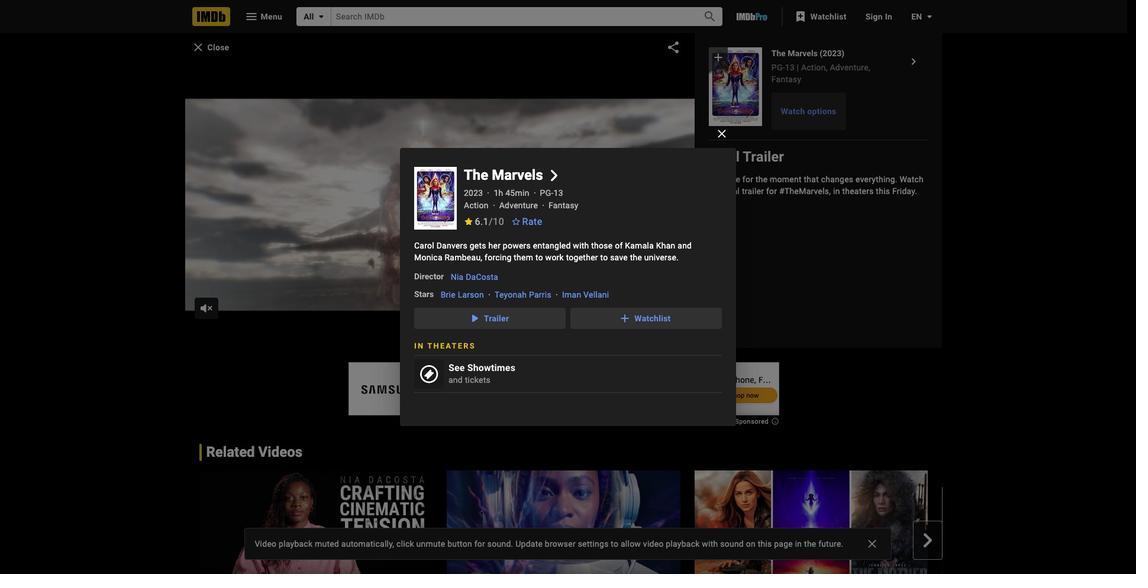 Task type: describe. For each thing, give the bounding box(es) containing it.
chevron right inline image
[[921, 533, 935, 547]]

all
[[304, 12, 314, 21]]

6.1 / 10
[[475, 216, 504, 227]]

entangled
[[533, 241, 571, 251]]

carol danvers gets her powers entangled with those of kamala khan and monica rambeau, forcing them to work together to save the universe.
[[414, 241, 692, 263]]

and inside see showtimes and tickets
[[449, 375, 463, 385]]

pg-13
[[540, 188, 563, 198]]

1 vertical spatial with
[[702, 539, 718, 549]]

together
[[566, 253, 598, 263]]

group inside the marvels dialog
[[414, 167, 457, 230]]

45min
[[506, 188, 530, 198]]

pg-
[[540, 188, 554, 198]]

the marvels image
[[414, 167, 457, 230]]

in theaters
[[414, 342, 476, 350]]

2 playback from the left
[[666, 539, 700, 549]]

1 playback from the left
[[279, 539, 313, 549]]

save
[[610, 253, 628, 263]]

browser
[[545, 539, 576, 549]]

brie larson button
[[441, 290, 484, 300]]

khan
[[656, 241, 676, 251]]

and inside carol danvers gets her powers entangled with those of kamala khan and monica rambeau, forcing them to work together to save the universe.
[[678, 241, 692, 251]]

the marvels dialog
[[0, 0, 1137, 574]]

rate button
[[504, 212, 550, 233]]

future.
[[819, 539, 844, 549]]

trailer button
[[414, 308, 566, 329]]

muted
[[315, 539, 339, 549]]

tickets
[[465, 375, 491, 385]]

marvels
[[492, 167, 543, 183]]

update
[[516, 539, 543, 549]]

1 horizontal spatial the
[[805, 539, 817, 549]]

button
[[448, 539, 472, 549]]

forcing
[[485, 253, 512, 263]]

chevron right inline image
[[549, 170, 560, 181]]

showtimes
[[467, 362, 516, 374]]

page
[[774, 539, 793, 549]]

in
[[414, 342, 425, 350]]

10
[[493, 216, 504, 227]]

for
[[475, 539, 485, 549]]

2 horizontal spatial to
[[611, 539, 619, 549]]

teyonah
[[495, 290, 527, 300]]

teyonah parris
[[495, 290, 552, 300]]

click
[[397, 539, 414, 549]]

all button
[[297, 7, 331, 26]]

vellani
[[584, 290, 609, 300]]

automatically,
[[341, 539, 394, 549]]

nia
[[451, 273, 464, 282]]

0 horizontal spatial to
[[536, 253, 543, 263]]

action
[[464, 201, 489, 210]]

in
[[795, 539, 802, 549]]

sound
[[721, 539, 744, 549]]

watchlist button
[[571, 308, 722, 329]]

this
[[758, 539, 772, 549]]

those
[[592, 241, 613, 251]]

monica
[[414, 253, 443, 263]]

see showtimes and tickets
[[449, 362, 516, 385]]

of
[[615, 241, 623, 251]]

iman
[[562, 290, 582, 300]]

brie larson
[[441, 290, 484, 300]]

on
[[746, 539, 756, 549]]

the marvels link
[[464, 167, 560, 184]]



Task type: vqa. For each thing, say whether or not it's contained in the screenshot.
bottom 1
no



Task type: locate. For each thing, give the bounding box(es) containing it.
main content
[[0, 33, 1128, 574]]

star inline image
[[464, 218, 474, 225]]

universe.
[[645, 253, 679, 263]]

stars
[[414, 289, 434, 299]]

fantasy
[[549, 201, 579, 210]]

1h
[[494, 188, 503, 198]]

0 vertical spatial group
[[414, 167, 457, 230]]

director
[[414, 272, 444, 281]]

powers
[[503, 241, 531, 251]]

video playback muted automatically, click unmute button for sound. update browser settings to allow video playback with sound on this page in the future.
[[255, 539, 844, 549]]

1 vertical spatial group
[[185, 471, 943, 574]]

video
[[643, 539, 664, 549]]

adventure
[[499, 201, 538, 210]]

iman vellani button
[[562, 290, 609, 300]]

13
[[554, 188, 563, 198]]

to left allow
[[611, 539, 619, 549]]

unmute
[[416, 539, 445, 549]]

see showtimes image
[[414, 359, 444, 389]]

submit search image
[[703, 10, 717, 24]]

group
[[414, 167, 457, 230], [185, 471, 943, 574]]

1h 45min
[[494, 188, 530, 198]]

0 vertical spatial the
[[630, 253, 642, 263]]

0 vertical spatial and
[[678, 241, 692, 251]]

and down see
[[449, 375, 463, 385]]

trailer
[[484, 314, 509, 323]]

1 vertical spatial and
[[449, 375, 463, 385]]

0 horizontal spatial and
[[449, 375, 463, 385]]

sound.
[[488, 539, 514, 549]]

the marvels
[[464, 167, 543, 183]]

playback right video at the left
[[279, 539, 313, 549]]

danvers
[[437, 241, 468, 251]]

/
[[489, 216, 493, 227]]

to left work
[[536, 253, 543, 263]]

the inside carol danvers gets her powers entangled with those of kamala khan and monica rambeau, forcing them to work together to save the universe.
[[630, 253, 642, 263]]

with up together
[[573, 241, 589, 251]]

to
[[536, 253, 543, 263], [601, 253, 608, 263], [611, 539, 619, 549]]

larson
[[458, 290, 484, 300]]

add image
[[618, 311, 632, 326]]

rambeau,
[[445, 253, 483, 263]]

tap to unmute image
[[194, 298, 218, 320]]

see
[[449, 362, 465, 374]]

work
[[546, 253, 564, 263]]

gets
[[470, 241, 486, 251]]

kamala
[[625, 241, 654, 251]]

dacosta
[[466, 273, 499, 282]]

theaters
[[428, 342, 476, 350]]

All search field
[[297, 7, 723, 26]]

with
[[573, 241, 589, 251], [702, 539, 718, 549]]

star border inline image
[[512, 218, 521, 225]]

settings
[[578, 539, 609, 549]]

iman vellani
[[562, 290, 609, 300]]

1 horizontal spatial with
[[702, 539, 718, 549]]

1 horizontal spatial and
[[678, 241, 692, 251]]

1 horizontal spatial playback
[[666, 539, 700, 549]]

the
[[630, 253, 642, 263], [805, 539, 817, 549]]

1 vertical spatial the
[[805, 539, 817, 549]]

rate
[[522, 216, 543, 227]]

0 vertical spatial with
[[573, 241, 589, 251]]

them
[[514, 253, 534, 263]]

the down kamala
[[630, 253, 642, 263]]

6.1
[[475, 216, 489, 227]]

playback
[[279, 539, 313, 549], [666, 539, 700, 549]]

0 horizontal spatial the
[[630, 253, 642, 263]]

carol
[[414, 241, 434, 251]]

allow
[[621, 539, 641, 549]]

0 horizontal spatial playback
[[279, 539, 313, 549]]

watchlist
[[635, 314, 671, 323]]

and
[[678, 241, 692, 251], [449, 375, 463, 385]]

teyonah parris button
[[495, 290, 552, 300]]

with left 'sound'
[[702, 539, 718, 549]]

2023
[[464, 188, 483, 198]]

0 horizontal spatial with
[[573, 241, 589, 251]]

playback right the video
[[666, 539, 700, 549]]

her
[[489, 241, 501, 251]]

play arrow image
[[467, 311, 482, 326]]

the right in
[[805, 539, 817, 549]]

and right khan at the top right of the page
[[678, 241, 692, 251]]

nia dacosta button
[[451, 273, 499, 282]]

with inside carol danvers gets her powers entangled with those of kamala khan and monica rambeau, forcing them to work together to save the universe.
[[573, 241, 589, 251]]

the
[[464, 167, 489, 183]]

1 horizontal spatial to
[[601, 253, 608, 263]]

close prompt image
[[715, 127, 729, 141]]

parris
[[529, 290, 552, 300]]

to down those
[[601, 253, 608, 263]]

brie
[[441, 290, 456, 300]]

nia dacosta
[[451, 273, 499, 282]]

video
[[255, 539, 277, 549]]

arrow drop down image
[[314, 9, 328, 24]]



